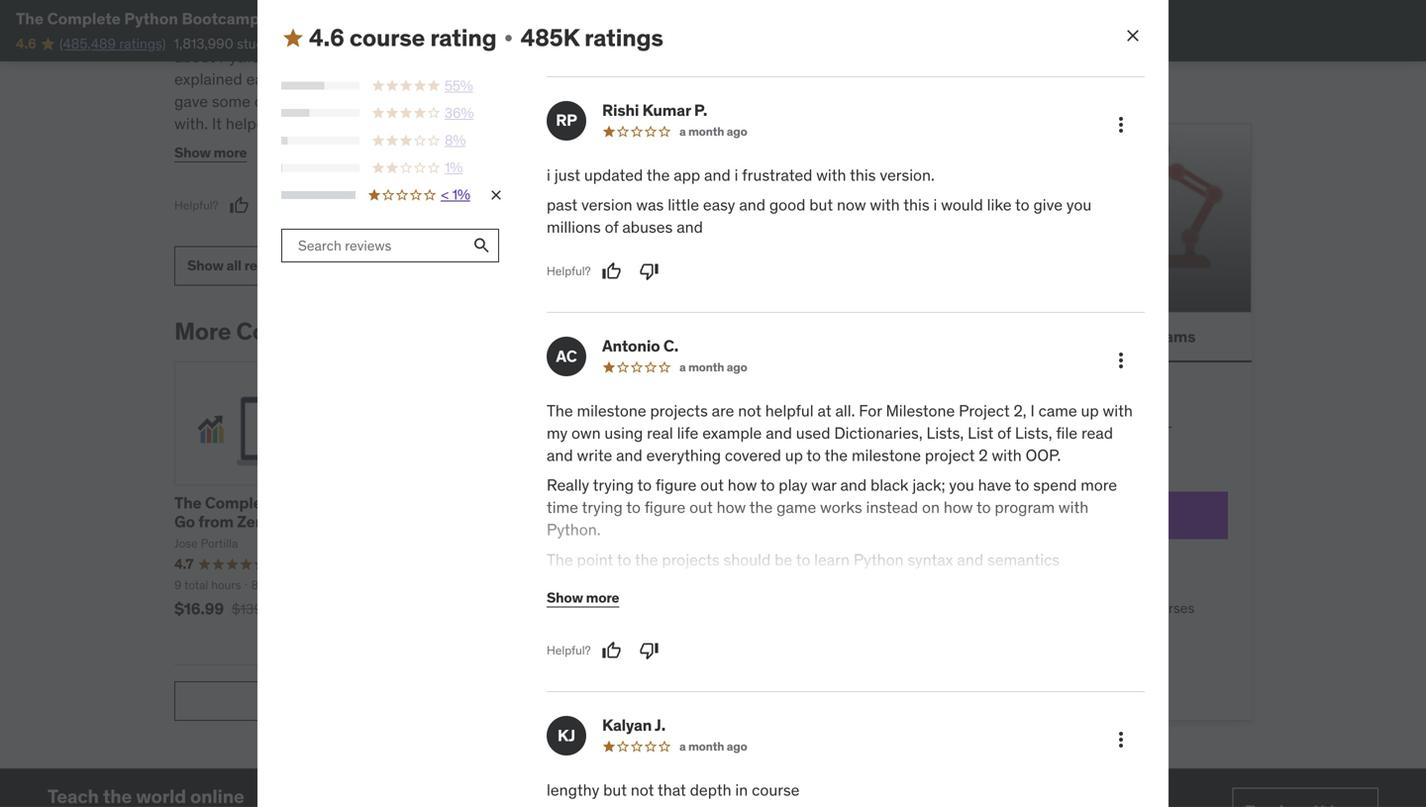 Task type: locate. For each thing, give the bounding box(es) containing it.
xsmall image left "teams" in the right bottom of the page
[[939, 563, 955, 583]]

to
[[343, 8, 359, 29], [384, 25, 399, 45], [440, 91, 455, 111], [304, 113, 318, 134], [1016, 195, 1030, 215], [1005, 419, 1017, 436], [807, 445, 821, 465], [638, 475, 652, 496], [761, 475, 775, 496], [1015, 475, 1030, 496], [626, 497, 641, 518], [977, 497, 991, 518], [274, 512, 289, 532], [776, 512, 791, 532], [617, 550, 631, 570], [796, 550, 811, 570]]

0 horizontal spatial you
[[949, 475, 975, 496]]

0 vertical spatial ago
[[727, 124, 748, 139]]

0 vertical spatial from
[[345, 47, 378, 67]]

helpful? left the mark review by antonio c. as helpful image at the left bottom of page
[[547, 643, 591, 658]]

1 horizontal spatial 25,000+
[[1118, 419, 1173, 436]]

2 this from the left
[[707, 25, 737, 45]]

ago up are
[[727, 360, 748, 375]]

0 horizontal spatial lectures
[[268, 577, 311, 593]]

1 lists, from the left
[[927, 423, 964, 443]]

0 vertical spatial hero
[[363, 8, 399, 29]]

a month ago up depth
[[680, 739, 748, 754]]

my inside i am a medico, a doctor. this is my first python learning bootcamp. finished this with a great confidence. thank you for excellent teaching.
[[756, 25, 777, 45]]

and down little
[[677, 217, 703, 237]]

2 ago from the top
[[727, 360, 748, 375]]

0 vertical spatial helpful
[[332, 25, 381, 45]]

25,000+ down "teams" in the right bottom of the page
[[971, 599, 1025, 617]]

python. up each
[[219, 47, 273, 67]]

of inside i just updated the app and i frustrated with this version. past version was little easy and good but now with this i would like to give you millions of abuses and
[[605, 217, 619, 237]]

1 vertical spatial up
[[785, 445, 803, 465]]

4.6 for 4.6
[[16, 35, 36, 52]]

i
[[537, 25, 541, 45], [1031, 401, 1035, 421]]

1 vertical spatial ago
[[727, 360, 748, 375]]

2 month from the top
[[688, 360, 724, 375]]

0 horizontal spatial for
[[859, 401, 882, 421]]

3 ago from the top
[[727, 739, 748, 754]]

xsmall image inside the < 1% button
[[488, 187, 504, 203]]

helpful up used
[[765, 401, 814, 421]]

1 vertical spatial me
[[278, 113, 300, 134]]

0 vertical spatial not
[[738, 401, 762, 421]]

0 horizontal spatial for
[[467, 493, 488, 513]]

0 vertical spatial up
[[1081, 401, 1099, 421]]

courses
[[1049, 438, 1097, 456], [1146, 599, 1195, 617]]

0 horizontal spatial complete
[[47, 8, 121, 29]]

3 a month ago from the top
[[680, 739, 748, 754]]

0 vertical spatial 25,000+
[[1118, 419, 1173, 436]]

with.
[[174, 113, 208, 134]]

hero inside the complete sql bootcamp: go from zero to hero jose portilla
[[292, 512, 328, 532]]

0 vertical spatial python.
[[219, 47, 273, 67]]

0 horizontal spatial show more
[[174, 144, 247, 161]]

really
[[547, 475, 590, 496]]

0 horizontal spatial bootcamp:
[[314, 493, 395, 513]]

the complete python bootcamp from zero to hero in python
[[16, 8, 474, 29]]

updated
[[584, 165, 643, 185]]

p.
[[694, 100, 708, 120]]

2 portilla from the left
[[674, 536, 711, 552]]

bootcamp: for hero
[[314, 493, 395, 513]]

courses inside subscribe to this course and 25,000+ top‑rated udemy courses for your organization.
[[1049, 438, 1097, 456]]

0 vertical spatial you
[[1067, 195, 1092, 215]]

1% down beginner.
[[445, 159, 463, 176]]

2,
[[1014, 401, 1027, 421]]

the left game
[[750, 497, 773, 518]]

25,000+ up the your
[[1118, 419, 1173, 436]]

and inside openai python api bootcamp: learn to use ai, gpt, and more!
[[685, 531, 712, 551]]

to right like on the top of page
[[1016, 195, 1030, 215]]

was up abuses
[[637, 195, 664, 215]]

1 horizontal spatial for
[[1101, 438, 1118, 456]]

1 vertical spatial helpful
[[765, 401, 814, 421]]

more down the helped
[[214, 144, 247, 161]]

0 horizontal spatial my
[[547, 423, 568, 443]]

this
[[737, 47, 763, 67], [850, 165, 876, 185], [904, 195, 930, 215], [1020, 419, 1043, 436]]

this inside this course was really helpful to me in knowing about python. it started from scratch and explained each and every steps in detail. it also gave some of the interesting projects to work with. it helped me to gain some reasonable programming skill in python as a beginner.
[[174, 25, 204, 45]]

zero left sql
[[237, 512, 270, 532]]

python left data
[[411, 493, 464, 513]]

show left all
[[187, 256, 224, 274]]

helpful? left mark review by sivasubramanian as helpful "icon"
[[174, 198, 219, 213]]

milestone
[[577, 401, 647, 421], [852, 445, 921, 465]]

some up as
[[356, 113, 395, 134]]

not
[[738, 401, 762, 421], [631, 780, 654, 800]]

xsmall image
[[501, 30, 517, 46], [488, 187, 504, 203], [939, 563, 955, 583]]

and right easy
[[739, 195, 766, 215]]

0 vertical spatial was
[[259, 25, 287, 45]]

bootcamp: right sql
[[314, 493, 395, 513]]

4.7 down gpt, at the bottom left
[[647, 555, 666, 573]]

but right lengthy
[[603, 780, 627, 800]]

25,000+ inside subscribe to this course and 25,000+ top‑rated udemy courses for your organization.
[[1118, 419, 1173, 436]]

1 horizontal spatial not
[[738, 401, 762, 421]]

55%
[[445, 77, 473, 94]]

4.7 up '9'
[[174, 555, 194, 573]]

and
[[438, 47, 465, 67], [284, 69, 311, 89], [704, 165, 731, 185], [739, 195, 766, 215], [677, 217, 703, 237], [1092, 419, 1115, 436], [766, 423, 792, 443], [547, 445, 573, 465], [616, 445, 643, 465], [841, 475, 867, 496], [591, 493, 619, 513], [685, 531, 712, 551], [957, 550, 984, 570]]

show inside button
[[187, 256, 224, 274]]

to inside the complete sql bootcamp: go from zero to hero jose portilla
[[274, 512, 289, 532]]

it up programming
[[212, 113, 222, 134]]

Search reviews text field
[[281, 229, 466, 262]]

mark review by aditya s. as helpful image
[[592, 136, 612, 155]]

project
[[959, 401, 1010, 421]]

python inside "python for data science and machine learning bootcamp"
[[411, 493, 464, 513]]

0 horizontal spatial helpful
[[332, 25, 381, 45]]

rp
[[556, 110, 577, 130]]

a right as
[[396, 136, 404, 156]]

to down udemy business image
[[1005, 419, 1017, 436]]

< 1%
[[441, 186, 470, 204]]

show down 137092 reviews element
[[547, 589, 583, 607]]

more inside the milestone projects are not helpful at all. for milestone project 2, i came up with my own using real life example and used dictionaries, lists, list of lists, file read and write and everything covered up to the milestone project 2 with oop. really trying to figure out how to play war and black jack; you have to spend more time trying to figure out how the game works instead on how to program with python. the point to the projects should be to learn python syntax and semantics
[[1081, 475, 1118, 496]]

and up easy
[[704, 165, 731, 185]]

this up about
[[174, 25, 204, 45]]

0 vertical spatial for
[[859, 401, 882, 421]]

1 vertical spatial bootcamp
[[545, 512, 621, 532]]

0 horizontal spatial i
[[547, 165, 551, 185]]

ai,
[[824, 512, 843, 532]]

0 vertical spatial a month ago
[[680, 124, 748, 139]]

for inside subscribe to this course and 25,000+ top‑rated udemy courses for your organization.
[[1101, 438, 1118, 456]]

55% button
[[281, 76, 504, 95]]

also
[[476, 69, 505, 89]]

0 horizontal spatial was
[[259, 25, 287, 45]]

past
[[547, 195, 578, 215]]

projects inside this course was really helpful to me in knowing about python. it started from scratch and explained each and every steps in detail. it also gave some of the interesting projects to work with. it helped me to gain some reasonable programming skill in python as a beginner.
[[379, 91, 437, 111]]

jose inside the complete sql bootcamp: go from zero to hero jose portilla
[[174, 536, 198, 552]]

additional actions for review by kalyan j. image
[[1110, 728, 1133, 752]]

1 vertical spatial show more
[[547, 589, 620, 607]]

dialog containing 4.6 course rating
[[258, 0, 1169, 807]]

xsmall image right < 1%
[[488, 187, 504, 203]]

not inside the milestone projects are not helpful at all. for milestone project 2, i came up with my own using real life example and used dictionaries, lists, list of lists, file read and write and everything covered up to the milestone project 2 with oop. really trying to figure out how to play war and black jack; you have to spend more time trying to figure out how the game works instead on how to program with python. the point to the projects should be to learn python syntax and semantics
[[738, 401, 762, 421]]

ago
[[727, 124, 748, 139], [727, 360, 748, 375], [727, 739, 748, 754]]

1 vertical spatial my
[[547, 423, 568, 443]]

helpful?
[[537, 138, 581, 153], [174, 198, 219, 213], [547, 264, 591, 279], [547, 643, 591, 658]]

my inside the milestone projects are not helpful at all. for milestone project 2, i came up with my own using real life example and used dictionaries, lists, list of lists, file read and write and everything covered up to the milestone project 2 with oop. really trying to figure out how to play war and black jack; you have to spend more time trying to figure out how the game works instead on how to program with python. the point to the projects should be to learn python syntax and semantics
[[547, 423, 568, 443]]

with up read
[[1103, 401, 1133, 421]]

of left 5
[[1036, 564, 1048, 582]]

ago down for
[[727, 124, 748, 139]]

trying down write
[[593, 475, 634, 496]]

1,813,990 students
[[174, 35, 291, 52]]

1 ago from the top
[[727, 124, 748, 139]]

openai python api bootcamp: learn to use ai, gpt, and more! link
[[647, 493, 859, 551]]

0 horizontal spatial up
[[785, 445, 803, 465]]

the inside i just updated the app and i frustrated with this version. past version was little easy and good but now with this i would like to give you millions of abuses and
[[647, 165, 670, 185]]

now
[[837, 195, 866, 215]]

0 vertical spatial trying
[[593, 475, 634, 496]]

with
[[767, 47, 797, 67], [817, 165, 847, 185], [870, 195, 900, 215], [1103, 401, 1133, 421], [992, 445, 1022, 465], [1059, 497, 1089, 518]]

0 horizontal spatial 4.7
[[174, 555, 194, 573]]

2 vertical spatial a month ago
[[680, 739, 748, 754]]

udemy inside subscribe to this course and 25,000+ top‑rated udemy courses for your organization.
[[1002, 438, 1045, 456]]

more courses by
[[174, 316, 364, 346]]

projects up "life"
[[650, 401, 708, 421]]

0 vertical spatial me
[[402, 25, 425, 45]]

25,000+
[[1118, 419, 1173, 436], [971, 599, 1025, 617]]

and down using
[[616, 445, 643, 465]]

&
[[1064, 599, 1072, 617]]

from inside this course was really helpful to me in knowing about python. it started from scratch and explained each and every steps in detail. it also gave some of the interesting projects to work with. it helped me to gain some reasonable programming skill in python as a beginner.
[[345, 47, 378, 67]]

4.6 course rating
[[309, 23, 497, 53]]

4.6 for 4.6 course rating
[[309, 23, 344, 53]]

and down the started
[[284, 69, 311, 89]]

1 portilla from the left
[[201, 536, 238, 552]]

hero up scratch
[[363, 8, 399, 29]]

it left also
[[463, 69, 473, 89]]

a month ago up are
[[680, 360, 748, 375]]

projects left 'should'
[[662, 550, 720, 570]]

a month ago for antonio c.
[[680, 360, 748, 375]]

from
[[263, 8, 302, 29]]

some
[[212, 91, 251, 111], [356, 113, 395, 134]]

but inside i just updated the app and i frustrated with this version. past version was little easy and good but now with this i would like to give you millions of abuses and
[[810, 195, 833, 215]]

the inside this course was really helpful to me in knowing about python. it started from scratch and explained each and every steps in detail. it also gave some of the interesting projects to work with. it helped me to gain some reasonable programming skill in python as a beginner.
[[272, 91, 295, 111]]

first
[[781, 25, 808, 45]]

version.
[[880, 165, 935, 185]]

me
[[402, 25, 425, 45], [278, 113, 300, 134]]

rishi kumar p.
[[602, 100, 708, 120]]

confidence.
[[537, 69, 619, 89]]

from inside the complete sql bootcamp: go from zero to hero jose portilla
[[198, 512, 234, 532]]

1 vertical spatial not
[[631, 780, 654, 800]]

0 horizontal spatial courses
[[1049, 438, 1097, 456]]

1 horizontal spatial this
[[707, 25, 737, 45]]

jose down go
[[174, 536, 198, 552]]

ago for antonio c.
[[727, 360, 748, 375]]

python
[[124, 8, 178, 29], [420, 8, 474, 29], [812, 25, 862, 45], [322, 136, 372, 156], [411, 493, 464, 513], [706, 493, 758, 513], [854, 550, 904, 570]]

a month ago for kalyan j.
[[680, 739, 748, 754]]

python up great
[[812, 25, 862, 45]]

lectures for 165 lectures
[[516, 577, 559, 593]]

excellent
[[750, 69, 838, 89]]

the inside the complete sql bootcamp: go from zero to hero jose portilla
[[174, 493, 202, 513]]

mark review by antonio c. as helpful image
[[602, 641, 622, 661]]

0 horizontal spatial milestone
[[577, 401, 647, 421]]

1 horizontal spatial up
[[1081, 401, 1099, 421]]

abuse
[[525, 692, 564, 710]]

1% right <
[[452, 186, 470, 204]]

0 vertical spatial udemy
[[1002, 438, 1045, 456]]

my
[[756, 25, 777, 45], [547, 423, 568, 443]]

1 this from the left
[[174, 25, 204, 45]]

to left gain
[[304, 113, 318, 134]]

1 horizontal spatial zero
[[306, 8, 340, 29]]

helpful inside this course was really helpful to me in knowing about python. it started from scratch and explained each and every steps in detail. it also gave some of the interesting projects to work with. it helped me to gain some reasonable programming skill in python as a beginner.
[[332, 25, 381, 45]]

would
[[941, 195, 984, 215]]

1 vertical spatial from
[[198, 512, 234, 532]]

more down point
[[586, 589, 620, 607]]

for inside the milestone projects are not helpful at all. for milestone project 2, i came up with my own using real life example and used dictionaries, lists, list of lists, file read and write and everything covered up to the milestone project 2 with oop. really trying to figure out how to play war and black jack; you have to spend more time trying to figure out how the game works instead on how to program with python. the point to the projects should be to learn python syntax and semantics
[[859, 401, 882, 421]]

doctor.
[[655, 25, 704, 45]]

1 horizontal spatial courses
[[1146, 599, 1195, 617]]

lists,
[[927, 423, 964, 443], [1015, 423, 1053, 443]]

1 vertical spatial xsmall image
[[488, 187, 504, 203]]

i
[[547, 165, 551, 185], [735, 165, 739, 185], [934, 195, 938, 215]]

python right the learn
[[854, 550, 904, 570]]

1 vertical spatial a month ago
[[680, 360, 748, 375]]

2 lectures from the left
[[516, 577, 559, 593]]

1 lectures from the left
[[268, 577, 311, 593]]

1 horizontal spatial helpful
[[765, 401, 814, 421]]

1 vertical spatial out
[[690, 497, 713, 518]]

2 a month ago from the top
[[680, 360, 748, 375]]

course up steps
[[350, 23, 425, 53]]

1 vertical spatial was
[[637, 195, 664, 215]]

1 4.7 from the left
[[174, 555, 194, 573]]

milestone down dictionaries,
[[852, 445, 921, 465]]

python.
[[219, 47, 273, 67], [547, 520, 601, 540]]

out up jose portilla
[[690, 497, 713, 518]]

2 4.7 from the left
[[647, 555, 666, 573]]

science
[[529, 493, 588, 513]]

1 horizontal spatial my
[[756, 25, 777, 45]]

list
[[968, 423, 994, 443]]

students
[[237, 35, 291, 52]]

83 lectures
[[251, 577, 311, 593]]

j.
[[655, 715, 666, 736]]

dialog
[[258, 0, 1169, 807]]

0 horizontal spatial it
[[212, 113, 222, 134]]

out
[[701, 475, 724, 496], [690, 497, 713, 518]]

i left am at the top left of page
[[537, 25, 541, 45]]

demand
[[1093, 599, 1143, 617]]

python. inside the milestone projects are not helpful at all. for milestone project 2, i came up with my own using real life example and used dictionaries, lists, list of lists, file read and write and everything covered up to the milestone project 2 with oop. really trying to figure out how to play war and black jack; you have to spend more time trying to figure out how the game works instead on how to program with python. the point to the projects should be to learn python syntax and semantics
[[547, 520, 601, 540]]

and up covered
[[766, 423, 792, 443]]

0 horizontal spatial from
[[198, 512, 234, 532]]

little
[[668, 195, 699, 215]]

0 horizontal spatial i
[[537, 25, 541, 45]]

more up try udemy business
[[1081, 475, 1118, 496]]

spend
[[1034, 475, 1077, 496]]

for left data
[[467, 493, 488, 513]]

kj
[[558, 726, 576, 746]]

helpful? down the rp
[[537, 138, 581, 153]]

all
[[227, 256, 242, 274]]

month up are
[[688, 360, 724, 375]]

0 horizontal spatial jose
[[174, 536, 198, 552]]

xsmall image left 485k on the top
[[501, 30, 517, 46]]

1 vertical spatial python.
[[547, 520, 601, 540]]

0 horizontal spatial bootcamp
[[182, 8, 260, 29]]

1 vertical spatial show more button
[[547, 579, 620, 618]]

for left "teams" in the right bottom of the page
[[971, 564, 991, 582]]

it up each
[[277, 47, 287, 67]]

lists, up oop.
[[1015, 423, 1053, 443]]

1 vertical spatial figure
[[645, 497, 686, 518]]

complete left sql
[[205, 493, 277, 513]]

zero right 'medium' image
[[306, 8, 340, 29]]

trying right time
[[582, 497, 623, 518]]

36% button
[[281, 103, 504, 123]]

mark review by rishi kumar p. as helpful image
[[602, 262, 622, 281]]

1 horizontal spatial 4.7
[[647, 555, 666, 573]]

month up depth
[[688, 739, 724, 754]]

the milestone projects are not helpful at all. for milestone project 2, i came up with my own using real life example and used dictionaries, lists, list of lists, file read and write and everything covered up to the milestone project 2 with oop. really trying to figure out how to play war and black jack; you have to spend more time trying to figure out how the game works instead on how to program with python. the point to the projects should be to learn python syntax and semantics
[[547, 401, 1133, 570]]

this up oop.
[[1020, 419, 1043, 436]]

mark review by sivasubramanian as helpful image
[[229, 195, 249, 215]]

python inside i am a medico, a doctor. this is my first python learning bootcamp. finished this with a great confidence. thank you for excellent teaching.
[[812, 25, 862, 45]]

bootcamp: inside openai python api bootcamp: learn to use ai, gpt, and more!
[[647, 512, 728, 532]]

1 horizontal spatial python.
[[547, 520, 601, 540]]

milestone up using
[[577, 401, 647, 421]]

udemy down the "spend"
[[1035, 505, 1087, 526]]

to down used
[[807, 445, 821, 465]]

to down have
[[977, 497, 991, 518]]

9
[[174, 577, 182, 593]]

i up easy
[[735, 165, 739, 185]]

be
[[775, 550, 793, 570]]

1 vertical spatial zero
[[237, 512, 270, 532]]

ratings
[[585, 23, 664, 53]]

0 vertical spatial milestone
[[577, 401, 647, 421]]

the
[[16, 8, 44, 29], [547, 401, 573, 421], [174, 493, 202, 513], [547, 550, 573, 570]]

was
[[259, 25, 287, 45], [637, 195, 664, 215]]

close modal image
[[1123, 26, 1143, 46]]

bootcamp inside "python for data science and machine learning bootcamp"
[[545, 512, 621, 532]]

1 month from the top
[[688, 124, 724, 139]]

project
[[925, 445, 975, 465]]

i left would
[[934, 195, 938, 215]]

python up "more!"
[[706, 493, 758, 513]]

users
[[1114, 564, 1147, 582]]

portilla inside the complete sql bootcamp: go from zero to hero jose portilla
[[201, 536, 238, 552]]

jose down openai
[[647, 536, 671, 552]]

this inside i am a medico, a doctor. this is my first python learning bootcamp. finished this with a great confidence. thank you for excellent teaching.
[[707, 25, 737, 45]]

kalyan j.
[[602, 715, 666, 736]]

data
[[491, 493, 526, 513]]

complete inside the complete sql bootcamp: go from zero to hero jose portilla
[[205, 493, 277, 513]]

courses right demand
[[1146, 599, 1195, 617]]

python. inside this course was really helpful to me in knowing about python. it started from scratch and explained each and every steps in detail. it also gave some of the interesting projects to work with. it helped me to gain some reasonable programming skill in python as a beginner.
[[219, 47, 273, 67]]

show more button down gave
[[174, 133, 247, 173]]

to right point
[[617, 550, 631, 570]]

courses
[[236, 316, 327, 346]]

0 horizontal spatial hero
[[292, 512, 328, 532]]

not right are
[[738, 401, 762, 421]]

show more down with.
[[174, 144, 247, 161]]

137092 reviews element
[[508, 556, 557, 573]]

165
[[494, 577, 513, 593]]

1 a month ago from the top
[[680, 124, 748, 139]]

0 horizontal spatial python.
[[219, 47, 273, 67]]

0 vertical spatial complete
[[47, 8, 121, 29]]

0 vertical spatial show
[[174, 144, 211, 161]]

of inside the milestone projects are not helpful at all. for milestone project 2, i came up with my own using real life example and used dictionaries, lists, list of lists, file read and write and everything covered up to the milestone project 2 with oop. really trying to figure out how to play war and black jack; you have to spend more time trying to figure out how the game works instead on how to program with python. the point to the projects should be to learn python syntax and semantics
[[998, 423, 1011, 443]]

bootcamp: inside the complete sql bootcamp: go from zero to hero jose portilla
[[314, 493, 395, 513]]

with inside i am a medico, a doctor. this is my first python learning bootcamp. finished this with a great confidence. thank you for excellent teaching.
[[767, 47, 797, 67]]

give
[[1034, 195, 1063, 215]]

4.6 left (485,489
[[16, 35, 36, 52]]

each
[[246, 69, 280, 89]]

but left now
[[810, 195, 833, 215]]

projects down detail.
[[379, 91, 437, 111]]

complete up (485,489
[[47, 8, 121, 29]]

and right gpt, at the bottom left
[[685, 531, 712, 551]]

python for data science and machine learning bootcamp link
[[411, 493, 621, 532]]

3 month from the top
[[688, 739, 724, 754]]

0 horizontal spatial portilla
[[201, 536, 238, 552]]

for inside "python for data science and machine learning bootcamp"
[[467, 493, 488, 513]]

0 horizontal spatial me
[[278, 113, 300, 134]]

0 vertical spatial i
[[537, 25, 541, 45]]

1 horizontal spatial some
[[356, 113, 395, 134]]

1 horizontal spatial bootcamp
[[545, 512, 621, 532]]

1 vertical spatial but
[[603, 780, 627, 800]]

bootcamp down really
[[545, 512, 621, 532]]

$139.99
[[232, 600, 282, 618]]

lists, up project
[[927, 423, 964, 443]]

a down the kumar
[[680, 124, 686, 139]]

was inside this course was really helpful to me in knowing about python. it started from scratch and explained each and every steps in detail. it also gave some of the interesting projects to work with. it helped me to gain some reasonable programming skill in python as a beginner.
[[259, 25, 287, 45]]

use
[[795, 512, 821, 532]]

a inside this course was really helpful to me in knowing about python. it started from scratch and explained each and every steps in detail. it also gave some of the interesting projects to work with. it helped me to gain some reasonable programming skill in python as a beginner.
[[396, 136, 404, 156]]

0 horizontal spatial this
[[174, 25, 204, 45]]

additional actions for review by antonio c. image
[[1110, 349, 1133, 372]]

1 jose from the left
[[174, 536, 198, 552]]

interesting
[[299, 91, 375, 111]]

that
[[658, 780, 686, 800]]

2 vertical spatial month
[[688, 739, 724, 754]]

helpful? for "mark review by aditya s. as helpful" icon on the top left
[[537, 138, 581, 153]]

black
[[871, 475, 909, 496]]

1 horizontal spatial bootcamp:
[[647, 512, 728, 532]]

complete for sql
[[205, 493, 277, 513]]

lectures
[[268, 577, 311, 593], [516, 577, 559, 593]]

lectures right 83
[[268, 577, 311, 593]]

i left just
[[547, 165, 551, 185]]

is
[[740, 25, 752, 45]]

1 horizontal spatial jose
[[647, 536, 671, 552]]

with up excellent
[[767, 47, 797, 67]]

zero
[[306, 8, 340, 29], [237, 512, 270, 532]]

1 vertical spatial some
[[356, 113, 395, 134]]



Task type: vqa. For each thing, say whether or not it's contained in the screenshot.
NOT inside the the milestone projects are not helpful at all. for milestone project 2, i came up with my own using real life example and used dictionaries, lists, list of lists, file read and write and everything covered up to the milestone project 2 with oop. really trying to figure out how to play war and black jack; you have to spend more time trying to figure out how the game works instead on how to program with python. the point to the projects should be to learn python syntax and semantics
yes



Task type: describe. For each thing, give the bounding box(es) containing it.
try udemy business link
[[939, 492, 1228, 540]]

0 vertical spatial out
[[701, 475, 724, 496]]

for teams of 5 or more users
[[971, 564, 1147, 582]]

1 horizontal spatial show more button
[[547, 579, 620, 618]]

$16.99 $139.99
[[174, 599, 282, 619]]

and up works
[[841, 475, 867, 496]]

for
[[715, 69, 746, 89]]

2 vertical spatial projects
[[662, 550, 720, 570]]

course inside this course was really helpful to me in knowing about python. it started from scratch and explained each and every steps in detail. it also gave some of the interesting projects to work with. it helped me to gain some reasonable programming skill in python as a beginner.
[[207, 25, 255, 45]]

the for the complete python bootcamp from zero to hero in python
[[16, 8, 44, 29]]

to up program
[[1015, 475, 1030, 496]]

really
[[291, 25, 328, 45]]

subscribe
[[939, 419, 1001, 436]]

top‑rated
[[939, 438, 998, 456]]

ago for rishi kumar p.
[[727, 124, 748, 139]]

1 vertical spatial projects
[[650, 401, 708, 421]]

1 horizontal spatial i
[[735, 165, 739, 185]]

like
[[987, 195, 1012, 215]]

0 vertical spatial 1%
[[445, 159, 463, 176]]

0 horizontal spatial show more button
[[174, 133, 247, 173]]

1 vertical spatial courses
[[1146, 599, 1195, 617]]

a down first
[[801, 47, 809, 67]]

and inside "python for data science and machine learning bootcamp"
[[591, 493, 619, 513]]

bootcamp: for gpt,
[[647, 512, 728, 532]]

2 horizontal spatial i
[[934, 195, 938, 215]]

covered
[[725, 445, 782, 465]]

how down covered
[[728, 475, 757, 496]]

python inside this course was really helpful to me in knowing about python. it started from scratch and explained each and every steps in detail. it also gave some of the interesting projects to work with. it helped me to gain some reasonable programming skill in python as a beginner.
[[322, 136, 372, 156]]

mark review by antonio c. as unhelpful image
[[640, 641, 659, 661]]

teams button
[[1092, 313, 1252, 361]]

submit search image
[[472, 236, 492, 255]]

gave
[[174, 91, 208, 111]]

milestone
[[886, 401, 955, 421]]

bootcamp.
[[598, 47, 673, 67]]

was inside i just updated the app and i frustrated with this version. past version was little easy and good but now with this i would like to give you millions of abuses and
[[637, 195, 664, 215]]

work
[[459, 91, 493, 111]]

started
[[291, 47, 341, 67]]

0 vertical spatial show more
[[174, 144, 247, 161]]

the for the milestone projects are not helpful at all. for milestone project 2, i came up with my own using real life example and used dictionaries, lists, list of lists, file read and write and everything covered up to the milestone project 2 with oop. really trying to figure out how to play war and black jack; you have to spend more time trying to figure out how the game works instead on how to program with python. the point to the projects should be to learn python syntax and semantics
[[547, 401, 573, 421]]

go
[[174, 512, 195, 532]]

zero inside the complete sql bootcamp: go from zero to hero jose portilla
[[237, 512, 270, 532]]

oop.
[[1026, 445, 1061, 465]]

life
[[677, 423, 699, 443]]

kalyan
[[602, 715, 652, 736]]

with right now
[[870, 195, 900, 215]]

real
[[647, 423, 673, 443]]

how right on
[[944, 497, 973, 518]]

with right the 2
[[992, 445, 1022, 465]]

fresh
[[1029, 599, 1060, 617]]

helpful? for the mark review by antonio c. as helpful image at the left bottom of page
[[547, 643, 591, 658]]

the for the complete sql bootcamp: go from zero to hero jose portilla
[[174, 493, 202, 513]]

complete for python
[[47, 8, 121, 29]]

and up detail.
[[438, 47, 465, 67]]

2 jose from the left
[[647, 536, 671, 552]]

this course was really helpful to me in knowing about python. it started from scratch and explained each and every steps in detail. it also gave some of the interesting projects to work with. it helped me to gain some reasonable programming skill in python as a beginner.
[[174, 25, 505, 156]]

1 horizontal spatial hero
[[363, 8, 399, 29]]

every
[[315, 69, 353, 89]]

scratch
[[382, 47, 435, 67]]

<
[[441, 186, 449, 204]]

to right "be"
[[796, 550, 811, 570]]

total
[[184, 577, 208, 593]]

mark review by rishi kumar p. as unhelpful image
[[640, 262, 659, 281]]

report abuse button
[[174, 682, 868, 721]]

to up scratch
[[384, 25, 399, 45]]

mark review by aditya s. as unhelpful image
[[630, 136, 649, 155]]

this up now
[[850, 165, 876, 185]]

to right really
[[343, 8, 359, 29]]

0 vertical spatial xsmall image
[[501, 30, 517, 46]]

1 vertical spatial udemy
[[1035, 505, 1087, 526]]

$16.99
[[174, 599, 224, 619]]

are
[[712, 401, 735, 421]]

to left play
[[761, 475, 775, 496]]

jose portilla
[[647, 536, 711, 552]]

how up "more!"
[[717, 497, 746, 518]]

file
[[1056, 423, 1078, 443]]

teaching.
[[537, 91, 620, 111]]

lectures for 83 lectures
[[268, 577, 311, 593]]

show all reviews button
[[174, 246, 307, 286]]

python up scratch
[[420, 8, 474, 29]]

additional actions for review by rishi kumar p. image
[[1110, 113, 1133, 137]]

to inside subscribe to this course and 25,000+ top‑rated udemy courses for your organization.
[[1005, 419, 1017, 436]]

c.
[[664, 336, 679, 356]]

gain
[[322, 113, 352, 134]]

point
[[577, 550, 614, 570]]

1 vertical spatial trying
[[582, 497, 623, 518]]

1 horizontal spatial me
[[402, 25, 425, 45]]

business
[[1091, 505, 1158, 526]]

used
[[796, 423, 831, 443]]

python inside openai python api bootcamp: learn to use ai, gpt, and more!
[[706, 493, 758, 513]]

to inside i just updated the app and i frustrated with this version. past version was little easy and good but now with this i would like to give you millions of abuses and
[[1016, 195, 1030, 215]]

skill
[[274, 136, 301, 156]]

show all reviews
[[187, 256, 294, 274]]

0 vertical spatial it
[[277, 47, 287, 67]]

the down used
[[825, 445, 848, 465]]

to left openai
[[626, 497, 641, 518]]

2 vertical spatial it
[[212, 113, 222, 134]]

with up now
[[817, 165, 847, 185]]

example
[[703, 423, 762, 443]]

openai
[[647, 493, 702, 513]]

at
[[818, 401, 832, 421]]

i inside i am a medico, a doctor. this is my first python learning bootcamp. finished this with a great confidence. thank you for excellent teaching.
[[537, 25, 541, 45]]

2068 reviews element
[[744, 556, 782, 573]]

explained
[[174, 69, 242, 89]]

of inside this course was really helpful to me in knowing about python. it started from scratch and explained each and every steps in detail. it also gave some of the interesting projects to work with. it helped me to gain some reasonable programming skill in python as a beginner.
[[254, 91, 268, 111]]

i just updated the app and i frustrated with this version. past version was little easy and good but now with this i would like to give you millions of abuses and
[[547, 165, 1092, 237]]

steps
[[356, 69, 395, 89]]

openai python api bootcamp: learn to use ai, gpt, and more!
[[647, 493, 843, 551]]

as
[[376, 136, 392, 156]]

syntax
[[908, 550, 954, 570]]

0 vertical spatial bootcamp
[[182, 8, 260, 29]]

to up reasonable
[[440, 91, 455, 111]]

a month ago for rishi kumar p.
[[680, 124, 748, 139]]

ago for kalyan j.
[[727, 739, 748, 754]]

helpful? for mark review by rishi kumar p. as helpful image
[[547, 264, 591, 279]]

2 vertical spatial xsmall image
[[939, 563, 955, 583]]

beginner.
[[408, 136, 474, 156]]

antonio
[[602, 336, 660, 356]]

a right am at the top left of page
[[571, 25, 579, 45]]

i am a medico, a doctor. this is my first python learning bootcamp. finished this with a great confidence. thank you for excellent teaching.
[[537, 25, 862, 111]]

1% button
[[281, 158, 504, 178]]

antonio c.
[[602, 336, 679, 356]]

and inside subscribe to this course and 25,000+ top‑rated udemy courses for your organization.
[[1092, 419, 1115, 436]]

learn
[[815, 550, 850, 570]]

83
[[251, 577, 266, 593]]

you inside the milestone projects are not helpful at all. for milestone project 2, i came up with my own using real life example and used dictionaries, lists, list of lists, file read and write and everything covered up to the milestone project 2 with oop. really trying to figure out how to play war and black jack; you have to spend more time trying to figure out how the game works instead on how to program with python. the point to the projects should be to learn python syntax and semantics
[[949, 475, 975, 496]]

2 vertical spatial show
[[547, 589, 583, 607]]

the complete sql bootcamp: go from zero to hero jose portilla
[[174, 493, 395, 552]]

485k
[[521, 23, 580, 53]]

a up "life"
[[680, 360, 686, 375]]

works
[[820, 497, 863, 518]]

a up bootcamp.
[[643, 25, 651, 45]]

you inside i just updated the app and i frustrated with this version. past version was little easy and good but now with this i would like to give you millions of abuses and
[[1067, 195, 1092, 215]]

helpful inside the milestone projects are not helpful at all. for milestone project 2, i came up with my own using real life example and used dictionaries, lists, list of lists, file read and write and everything covered up to the milestone project 2 with oop. really trying to figure out how to play war and black jack; you have to spend more time trying to figure out how the game works instead on how to program with python. the point to the projects should be to learn python syntax and semantics
[[765, 401, 814, 421]]

more right the or
[[1078, 564, 1110, 582]]

course inside subscribe to this course and 25,000+ top‑rated udemy courses for your organization.
[[1047, 419, 1088, 436]]

2 horizontal spatial it
[[463, 69, 473, 89]]

month for antonio c.
[[688, 360, 724, 375]]

0 vertical spatial figure
[[656, 475, 697, 496]]

and up really
[[547, 445, 573, 465]]

1,813,990
[[174, 35, 233, 52]]

rishi
[[602, 100, 639, 120]]

to inside openai python api bootcamp: learn to use ai, gpt, and more!
[[776, 512, 791, 532]]

by
[[332, 316, 359, 346]]

a up lengthy but not that depth in course
[[680, 739, 686, 754]]

this down version.
[[904, 195, 930, 215]]

i inside the milestone projects are not helpful at all. for milestone project 2, i came up with my own using real life example and used dictionaries, lists, list of lists, file read and write and everything covered up to the milestone project 2 with oop. really trying to figure out how to play war and black jack; you have to spend more time trying to figure out how the game works instead on how to program with python. the point to the projects should be to learn python syntax and semantics
[[1031, 401, 1035, 421]]

came
[[1039, 401, 1078, 421]]

good
[[770, 195, 806, 215]]

mark review by sivasubramanian as unhelpful image
[[267, 195, 287, 215]]

reviews
[[244, 256, 294, 274]]

knowing
[[445, 25, 505, 45]]

1 vertical spatial milestone
[[852, 445, 921, 465]]

or
[[1063, 564, 1075, 582]]

0 horizontal spatial some
[[212, 91, 251, 111]]

1 vertical spatial for
[[971, 564, 991, 582]]

jack;
[[913, 475, 946, 496]]

easy
[[703, 195, 736, 215]]

to down the 'everything'
[[638, 475, 652, 496]]

8%
[[445, 131, 466, 149]]

python up ratings)
[[124, 8, 178, 29]]

(2,068)
[[744, 557, 782, 572]]

month for rishi kumar p.
[[688, 124, 724, 139]]

helped
[[226, 113, 274, 134]]

165 lectures
[[494, 577, 559, 593]]

(485,489
[[59, 35, 116, 52]]

udemy business image
[[939, 386, 1079, 410]]

helpful? for mark review by sivasubramanian as helpful "icon"
[[174, 198, 219, 213]]

month for kalyan j.
[[688, 739, 724, 754]]

2
[[979, 445, 988, 465]]

rating
[[430, 23, 497, 53]]

and right syntax
[[957, 550, 984, 570]]

1 vertical spatial 1%
[[452, 186, 470, 204]]

medico,
[[583, 25, 639, 45]]

this inside i am a medico, a doctor. this is my first python learning bootcamp. finished this with a great confidence. thank you for excellent teaching.
[[737, 47, 763, 67]]

using
[[605, 423, 643, 443]]

own
[[572, 423, 601, 443]]

this inside subscribe to this course and 25,000+ top‑rated udemy courses for your organization.
[[1020, 419, 1043, 436]]

learning
[[537, 47, 594, 67]]

machine
[[411, 512, 473, 532]]

depth
[[690, 780, 732, 800]]

0 horizontal spatial 25,000+
[[971, 599, 1025, 617]]

with down the "spend"
[[1059, 497, 1089, 518]]

course right depth
[[752, 780, 800, 800]]

0 horizontal spatial but
[[603, 780, 627, 800]]

python inside the milestone projects are not helpful at all. for milestone project 2, i came up with my own using real life example and used dictionaries, lists, list of lists, file read and write and everything covered up to the milestone project 2 with oop. really trying to figure out how to play war and black jack; you have to spend more time trying to figure out how the game works instead on how to program with python. the point to the projects should be to learn python syntax and semantics
[[854, 550, 904, 570]]

medium image
[[281, 26, 305, 50]]

programming
[[174, 136, 270, 156]]

2 lists, from the left
[[1015, 423, 1053, 443]]

the right point
[[635, 550, 658, 570]]



